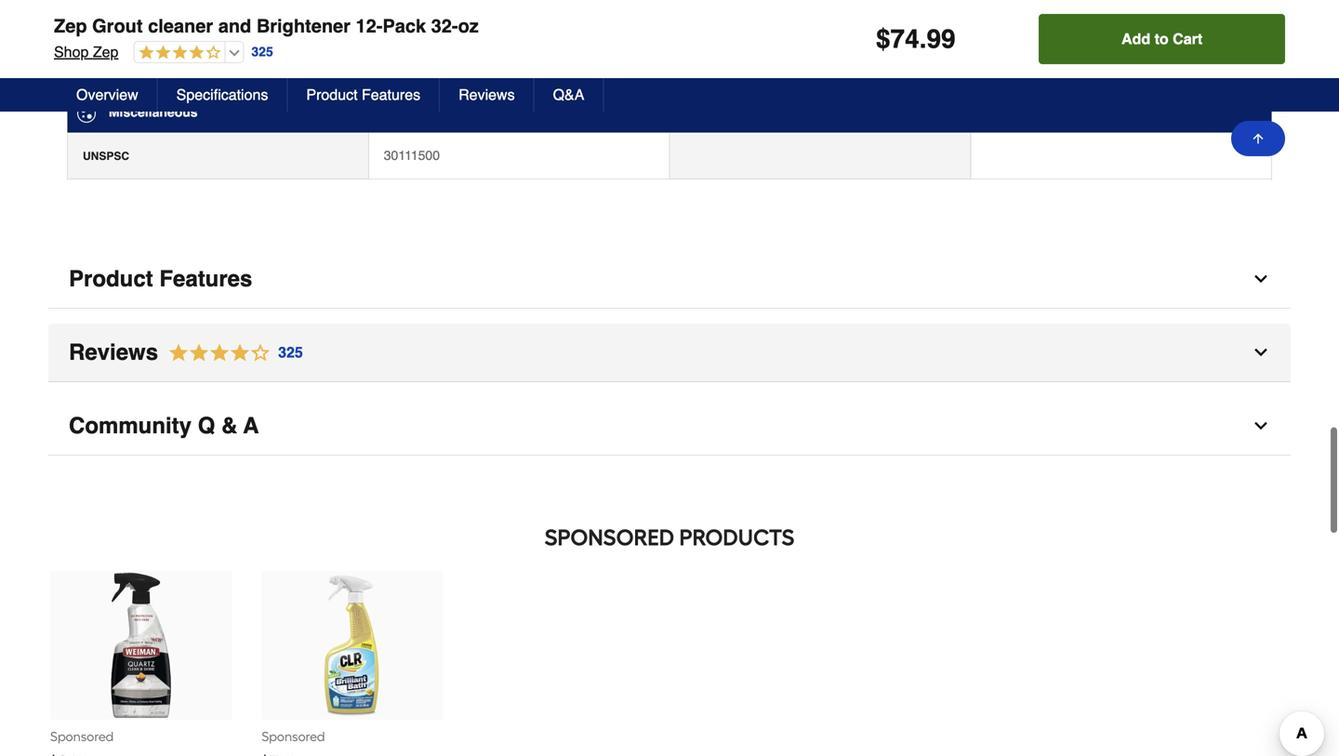 Task type: locate. For each thing, give the bounding box(es) containing it.
reviews down oz
[[459, 86, 515, 103]]

product features
[[307, 86, 421, 103], [69, 266, 253, 292]]

zep down "ca"
[[93, 43, 119, 60]]

1 horizontal spatial sponsored
[[262, 729, 325, 745]]

0 horizontal spatial zep
[[54, 15, 87, 37]]

4.3 stars image
[[134, 45, 221, 62], [158, 340, 304, 366]]

features
[[362, 86, 421, 103], [159, 266, 253, 292]]

0 vertical spatial 4.3 stars image
[[134, 45, 221, 62]]

32-
[[431, 15, 458, 37]]

1 horizontal spatial features
[[362, 86, 421, 103]]

0 vertical spatial 325
[[252, 44, 273, 59]]

reviews
[[459, 86, 515, 103], [69, 340, 158, 365]]

product for community q & a
[[69, 266, 153, 292]]

0 vertical spatial reviews
[[459, 86, 515, 103]]

1 horizontal spatial reviews
[[459, 86, 515, 103]]

sponsored inside southdeep products heading
[[545, 524, 675, 551]]

1 horizontal spatial product
[[307, 86, 358, 103]]

product features for community q & a
[[69, 266, 253, 292]]

325
[[252, 44, 273, 59], [278, 344, 303, 361]]

0 vertical spatial features
[[362, 86, 421, 103]]

and
[[218, 15, 251, 37]]

zep up shop
[[54, 15, 87, 37]]

1 vertical spatial product features
[[69, 266, 253, 292]]

add to cart button
[[1040, 14, 1286, 64]]

reviews up "community"
[[69, 340, 158, 365]]

4.3 stars image containing 325
[[158, 340, 304, 366]]

product features for q&a
[[307, 86, 421, 103]]

cleaner
[[148, 15, 213, 37]]

sponsored for 2nd sponsored link from the left
[[262, 729, 325, 745]]

4.3 stars image up &
[[158, 340, 304, 366]]

1 vertical spatial chevron down image
[[1252, 343, 1271, 362]]

3 chevron down image from the top
[[1252, 417, 1271, 435]]

1 chevron down image from the top
[[1252, 270, 1271, 288]]

zep
[[54, 15, 87, 37], [93, 43, 119, 60]]

&
[[221, 413, 238, 439]]

chevron down image
[[1252, 270, 1271, 288], [1252, 343, 1271, 362], [1252, 417, 1271, 435]]

4.3 stars image down prop
[[134, 45, 221, 62]]

chevron down image inside the 'community q & a' button
[[1252, 417, 1271, 435]]

q
[[198, 413, 215, 439]]

1 vertical spatial product
[[69, 266, 153, 292]]

chevron down image for q
[[1252, 417, 1271, 435]]

product features button
[[288, 78, 440, 112], [48, 250, 1292, 309]]

prop
[[162, 26, 187, 39]]

0 vertical spatial chevron down image
[[1252, 270, 1271, 288]]

1 vertical spatial 325
[[278, 344, 303, 361]]

0 vertical spatial product features
[[307, 86, 421, 103]]

2 horizontal spatial sponsored
[[545, 524, 675, 551]]

1 vertical spatial product features button
[[48, 250, 1292, 309]]

products
[[680, 524, 795, 551]]

pack
[[383, 15, 426, 37]]

reviews inside reviews button
[[459, 86, 515, 103]]

features for community q & a
[[159, 266, 253, 292]]

2 vertical spatial chevron down image
[[1252, 417, 1271, 435]]

sponsored
[[545, 524, 675, 551], [50, 729, 114, 745], [262, 729, 325, 745]]

0 vertical spatial product
[[307, 86, 358, 103]]

add to cart
[[1122, 30, 1203, 47]]

0 vertical spatial zep
[[54, 15, 87, 37]]

chevron down image for features
[[1252, 270, 1271, 288]]

1 vertical spatial reviews
[[69, 340, 158, 365]]

weiman products quartz 24-fl oz citrus liquid cleaner and polish image
[[68, 573, 214, 718]]

sponsored link
[[50, 571, 232, 757], [262, 571, 444, 757]]

sponsored products
[[545, 524, 795, 551]]

1 horizontal spatial product features
[[307, 86, 421, 103]]

0 horizontal spatial reviews
[[69, 340, 158, 365]]

2 sponsored link from the left
[[262, 571, 444, 757]]

1 vertical spatial zep
[[93, 43, 119, 60]]

0 horizontal spatial product features
[[69, 266, 253, 292]]

0 horizontal spatial sponsored link
[[50, 571, 232, 757]]

miscellaneous
[[109, 105, 198, 120]]

1 vertical spatial features
[[159, 266, 253, 292]]

arrow up image
[[1252, 131, 1266, 146]]

a
[[243, 413, 259, 439]]

0 horizontal spatial features
[[159, 266, 253, 292]]

1 horizontal spatial sponsored link
[[262, 571, 444, 757]]

99
[[927, 24, 956, 54]]

0 horizontal spatial sponsored
[[50, 729, 114, 745]]

0 vertical spatial product features button
[[288, 78, 440, 112]]

65
[[190, 26, 203, 39]]

shop zep
[[54, 43, 119, 60]]

1 vertical spatial 4.3 stars image
[[158, 340, 304, 366]]

cart
[[1174, 30, 1203, 47]]

0 horizontal spatial 325
[[252, 44, 273, 59]]

0 horizontal spatial product
[[69, 266, 153, 292]]

features for q&a
[[362, 86, 421, 103]]

product
[[307, 86, 358, 103], [69, 266, 153, 292]]

1 horizontal spatial 325
[[278, 344, 303, 361]]

specifications button
[[158, 78, 288, 112]]

specifications
[[177, 86, 268, 103]]

chevron down image inside product features button
[[1252, 270, 1271, 288]]

clr 26-oz fresh foam multipurpose bathroom cleaner image
[[280, 573, 425, 718]]



Task type: describe. For each thing, give the bounding box(es) containing it.
reviews button
[[440, 78, 535, 112]]

ca
[[83, 26, 99, 39]]

q&a
[[553, 86, 585, 103]]

$ 74 . 99
[[877, 24, 956, 54]]

30111500
[[384, 148, 440, 163]]

no
[[384, 24, 401, 39]]

overview
[[76, 86, 138, 103]]

sponsored for 2nd sponsored link from right
[[50, 729, 114, 745]]

74
[[891, 24, 920, 54]]

oz
[[458, 15, 479, 37]]

ca residents: prop 65 warning(s)
[[83, 26, 264, 39]]

residents:
[[102, 26, 159, 39]]

shop
[[54, 43, 89, 60]]

brightener
[[257, 15, 351, 37]]

1 horizontal spatial zep
[[93, 43, 119, 60]]

.
[[920, 24, 927, 54]]

to
[[1155, 30, 1169, 47]]

overview button
[[58, 78, 158, 112]]

grout
[[92, 15, 143, 37]]

12-
[[356, 15, 383, 37]]

add
[[1122, 30, 1151, 47]]

product for q&a
[[307, 86, 358, 103]]

product features button for community q & a
[[48, 250, 1292, 309]]

q&a button
[[535, 78, 604, 112]]

1 sponsored link from the left
[[50, 571, 232, 757]]

$
[[877, 24, 891, 54]]

zep grout cleaner and brightener 12-pack 32-oz
[[54, 15, 479, 37]]

warning(s)
[[206, 26, 264, 39]]

community q & a
[[69, 413, 259, 439]]

2 chevron down image from the top
[[1252, 343, 1271, 362]]

unspsc
[[83, 150, 129, 163]]

community q & a button
[[48, 397, 1292, 456]]

southdeep products heading
[[48, 519, 1292, 556]]

product features button for q&a
[[288, 78, 440, 112]]

community
[[69, 413, 192, 439]]



Task type: vqa. For each thing, say whether or not it's contained in the screenshot.
'Miscellaneous'
yes



